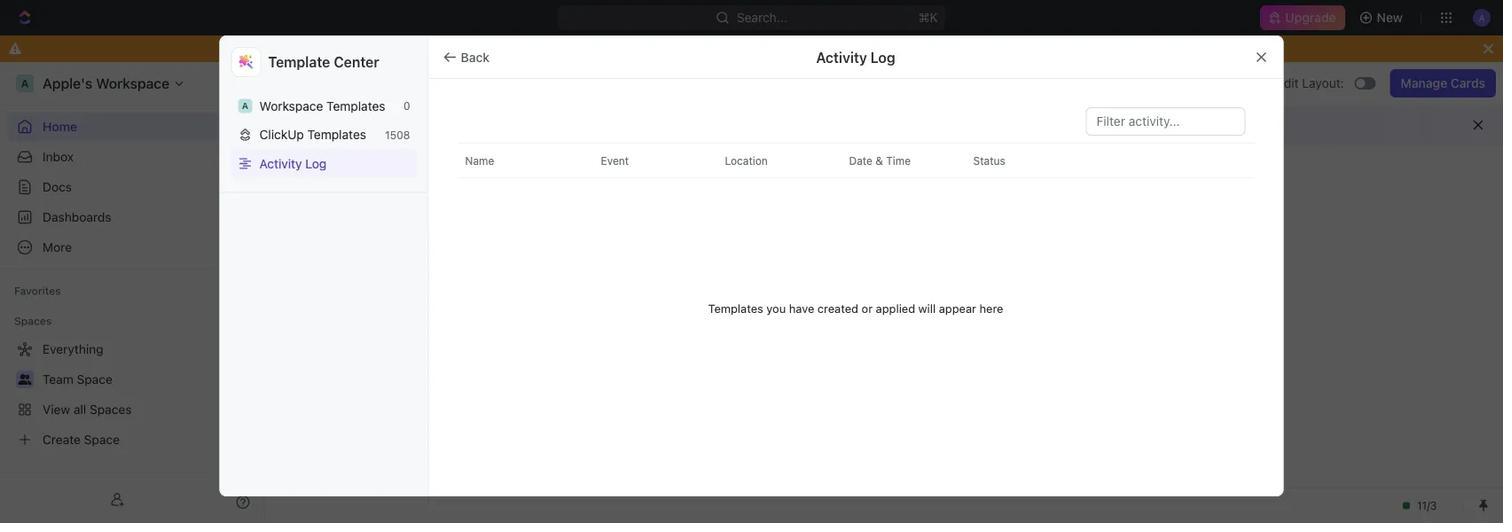 Task type: locate. For each thing, give the bounding box(es) containing it.
manage cards button
[[1390, 69, 1496, 98]]

0
[[403, 100, 410, 112]]

do
[[564, 41, 580, 56]]

back button
[[436, 43, 500, 71]]

event
[[601, 154, 629, 167]]

row inside grid
[[581, 143, 1254, 178]]

home
[[43, 119, 77, 134]]

learn more link
[[1097, 118, 1162, 132]]

0 vertical spatial log
[[871, 49, 895, 66]]

1 horizontal spatial activity log
[[816, 49, 895, 66]]

activity log
[[816, 49, 895, 66], [259, 156, 327, 171]]

manage cards
[[1401, 76, 1485, 90]]

0 horizontal spatial activity
[[259, 156, 302, 171]]

to left drag,
[[915, 118, 926, 132]]

0 vertical spatial templates
[[326, 98, 385, 113]]

row
[[581, 143, 1254, 178]]

log inside button
[[305, 156, 327, 171]]

sidebar navigation
[[0, 62, 265, 523]]

1 horizontal spatial edit
[[1277, 76, 1299, 90]]

1 vertical spatial templates
[[307, 127, 366, 142]]

1508
[[385, 128, 410, 141]]

templates for clickup templates
[[307, 127, 366, 142]]

drop,
[[963, 118, 993, 132]]

templates
[[326, 98, 385, 113], [307, 127, 366, 142]]

template
[[268, 54, 330, 71]]

0 horizontal spatial activity log
[[259, 156, 327, 171]]

1 vertical spatial you
[[891, 118, 911, 132]]

to
[[639, 41, 651, 56], [915, 118, 926, 132]]

grid containing name
[[457, 143, 1254, 474]]

edit layout:
[[1277, 76, 1344, 90]]

allows
[[852, 118, 887, 132]]

location
[[725, 154, 768, 167]]

activity left hide
[[816, 49, 867, 66]]

customize
[[587, 118, 648, 132]]

edit left layout:
[[1277, 76, 1299, 90]]

🏡 customize your home! turning on edit layout allows you to drag, drop, and resize cards. learn more
[[571, 118, 1162, 132]]

0 horizontal spatial edit
[[785, 118, 807, 132]]

you right do
[[583, 41, 604, 56]]

apple's workspace, , element
[[238, 99, 252, 113]]

and
[[996, 118, 1017, 132]]

1 horizontal spatial you
[[891, 118, 911, 132]]

inbox link
[[7, 143, 257, 171]]

edit right on
[[785, 118, 807, 132]]

spaces
[[14, 315, 52, 327]]

favorites button
[[7, 280, 68, 302]]

🏡
[[571, 118, 584, 132]]

log
[[871, 49, 895, 66], [305, 156, 327, 171]]

to right the want
[[639, 41, 651, 56]]

you inside alert
[[891, 118, 911, 132]]

drag,
[[930, 118, 959, 132]]

activity log button
[[231, 149, 417, 178]]

activity log up 🏡 customize your home! turning on edit layout allows you to drag, drop, and resize cards. learn more
[[816, 49, 895, 66]]

learn
[[1097, 118, 1129, 132]]

home link
[[7, 113, 257, 141]]

1 vertical spatial to
[[915, 118, 926, 132]]

0 horizontal spatial you
[[583, 41, 604, 56]]

log down clickup templates
[[305, 156, 327, 171]]

layout:
[[1302, 76, 1344, 90]]

1 horizontal spatial to
[[915, 118, 926, 132]]

1 vertical spatial log
[[305, 156, 327, 171]]

0 horizontal spatial to
[[639, 41, 651, 56]]

alert
[[265, 106, 1503, 145]]

upgrade
[[1285, 10, 1336, 25]]

workspace templates
[[259, 98, 385, 113]]

1 vertical spatial activity log
[[259, 156, 327, 171]]

resize
[[1021, 118, 1055, 132]]

status
[[973, 154, 1005, 167]]

activity log inside button
[[259, 156, 327, 171]]

docs link
[[7, 173, 257, 201]]

clickup
[[259, 127, 304, 142]]

0 vertical spatial you
[[583, 41, 604, 56]]

activity down clickup
[[259, 156, 302, 171]]

activity log down clickup
[[259, 156, 327, 171]]

0 horizontal spatial log
[[305, 156, 327, 171]]

dashboards link
[[7, 203, 257, 231]]

back
[[461, 50, 490, 64]]

0 vertical spatial activity
[[816, 49, 867, 66]]

good afternoon, apple
[[308, 177, 524, 202]]

1 vertical spatial activity
[[259, 156, 302, 171]]

tree
[[7, 335, 257, 454]]

enable
[[839, 41, 879, 56]]

want
[[608, 41, 636, 56]]

you
[[583, 41, 604, 56], [891, 118, 911, 132]]

edit
[[1277, 76, 1299, 90], [785, 118, 807, 132]]

1 vertical spatial edit
[[785, 118, 807, 132]]

activity
[[816, 49, 867, 66], [259, 156, 302, 171]]

log left this
[[871, 49, 895, 66]]

templates down center
[[326, 98, 385, 113]]

Filter activity... text field
[[1097, 108, 1235, 135]]

0 vertical spatial to
[[639, 41, 651, 56]]

you right allows
[[891, 118, 911, 132]]

grid
[[457, 143, 1254, 474]]

row containing event
[[581, 143, 1254, 178]]

hide
[[887, 41, 915, 56]]

do you want to enable browser notifications? enable hide this
[[564, 41, 940, 56]]

templates up activity log button
[[307, 127, 366, 142]]



Task type: vqa. For each thing, say whether or not it's contained in the screenshot.
James Peterson's Workspace, , element
no



Task type: describe. For each thing, give the bounding box(es) containing it.
edit inside alert
[[785, 118, 807, 132]]

alert containing 🏡 customize your home! turning on edit layout allows you to drag, drop, and resize cards.
[[265, 106, 1503, 145]]

enable
[[654, 41, 694, 56]]

1 horizontal spatial activity
[[816, 49, 867, 66]]

cards
[[1451, 76, 1485, 90]]

afternoon,
[[365, 177, 463, 202]]

manage
[[1401, 76, 1447, 90]]

dashboards
[[43, 210, 111, 224]]

apple
[[468, 177, 524, 202]]

clickup templates
[[259, 127, 366, 142]]

name
[[465, 154, 494, 167]]

date & time
[[849, 154, 911, 167]]

0 vertical spatial activity log
[[816, 49, 895, 66]]

time
[[886, 154, 911, 167]]

new
[[1377, 10, 1403, 25]]

on
[[767, 118, 781, 132]]

notifications?
[[748, 41, 827, 56]]

activity inside button
[[259, 156, 302, 171]]

⌘k
[[919, 10, 938, 25]]

cards.
[[1058, 118, 1094, 132]]

layout
[[810, 118, 849, 132]]

this
[[918, 41, 940, 56]]

home!
[[680, 118, 717, 132]]

template center
[[268, 54, 379, 71]]

docs
[[43, 180, 72, 194]]

inbox
[[43, 149, 74, 164]]

workspace
[[259, 98, 323, 113]]

0 vertical spatial edit
[[1277, 76, 1299, 90]]

more
[[1132, 118, 1162, 132]]

your
[[651, 118, 676, 132]]

turning
[[721, 118, 764, 132]]

date
[[849, 154, 873, 167]]

favorites
[[14, 285, 61, 297]]

good
[[308, 177, 360, 202]]

tree inside sidebar 'navigation'
[[7, 335, 257, 454]]

templates for workspace templates
[[326, 98, 385, 113]]

center
[[334, 54, 379, 71]]

new button
[[1352, 4, 1414, 32]]

browser
[[697, 41, 744, 56]]

&
[[876, 154, 883, 167]]

upgrade link
[[1260, 5, 1345, 30]]

1 horizontal spatial log
[[871, 49, 895, 66]]

a
[[242, 101, 248, 111]]

search...
[[737, 10, 787, 25]]



